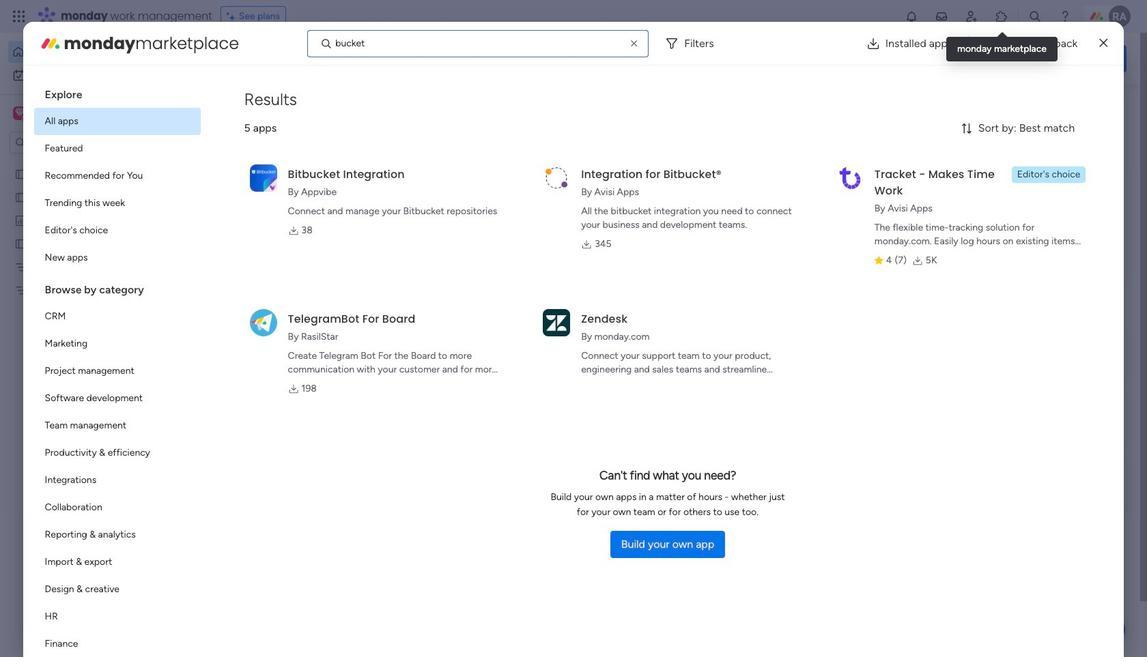 Task type: describe. For each thing, give the bounding box(es) containing it.
2 public board image from the top
[[14, 191, 27, 203]]

1 public board image from the top
[[14, 167, 27, 180]]

contact sales element
[[922, 457, 1127, 512]]

getting started element
[[922, 326, 1127, 381]]

see plans image
[[226, 9, 239, 24]]

search everything image
[[1028, 10, 1042, 23]]

update feed image
[[935, 10, 948, 23]]

2 workspace image from the left
[[15, 106, 24, 121]]

help center element
[[922, 392, 1127, 446]]

public board image
[[14, 237, 27, 250]]

dapulse x slim image
[[1100, 35, 1108, 52]]

help image
[[1058, 10, 1072, 23]]

0 horizontal spatial monday marketplace image
[[39, 32, 61, 54]]

quick search results list box
[[211, 128, 889, 476]]

workspace selection element
[[13, 105, 114, 123]]

v2 bolt switch image
[[1039, 51, 1047, 66]]



Task type: locate. For each thing, give the bounding box(es) containing it.
1 vertical spatial public board image
[[14, 191, 27, 203]]

2 heading from the top
[[34, 272, 200, 303]]

monday marketplace image
[[995, 10, 1008, 23], [39, 32, 61, 54]]

list box
[[34, 76, 200, 658], [0, 159, 174, 486]]

ruby anderson image
[[1109, 5, 1131, 27]]

1 vertical spatial heading
[[34, 272, 200, 303]]

Search in workspace field
[[29, 135, 114, 151]]

v2 user feedback image
[[933, 51, 943, 66]]

1 workspace image from the left
[[13, 106, 27, 121]]

public dashboard image
[[14, 214, 27, 227]]

heading
[[34, 76, 200, 108], [34, 272, 200, 303]]

workspace image
[[13, 106, 27, 121], [15, 106, 24, 121]]

1 horizontal spatial monday marketplace image
[[995, 10, 1008, 23]]

option
[[8, 41, 166, 63], [8, 64, 166, 86], [34, 108, 200, 135], [34, 135, 200, 163], [0, 161, 174, 164], [34, 163, 200, 190], [34, 190, 200, 217], [34, 217, 200, 244], [34, 244, 200, 272], [34, 303, 200, 330], [34, 330, 200, 358], [34, 358, 200, 385], [34, 385, 200, 412], [34, 412, 200, 440], [34, 440, 200, 467], [34, 467, 200, 494], [34, 494, 200, 522], [34, 522, 200, 549], [34, 549, 200, 576], [34, 576, 200, 604], [34, 604, 200, 631], [34, 631, 200, 658]]

0 vertical spatial heading
[[34, 76, 200, 108]]

1 vertical spatial monday marketplace image
[[39, 32, 61, 54]]

app logo image
[[250, 164, 277, 192], [543, 164, 570, 192], [836, 164, 864, 192], [250, 309, 277, 336], [543, 309, 570, 336]]

templates image image
[[934, 103, 1114, 197]]

select product image
[[12, 10, 26, 23]]

0 vertical spatial monday marketplace image
[[995, 10, 1008, 23]]

notifications image
[[905, 10, 918, 23]]

public board image
[[14, 167, 27, 180], [14, 191, 27, 203]]

invite members image
[[965, 10, 978, 23]]

1 heading from the top
[[34, 76, 200, 108]]

0 vertical spatial public board image
[[14, 167, 27, 180]]



Task type: vqa. For each thing, say whether or not it's contained in the screenshot.
option
yes



